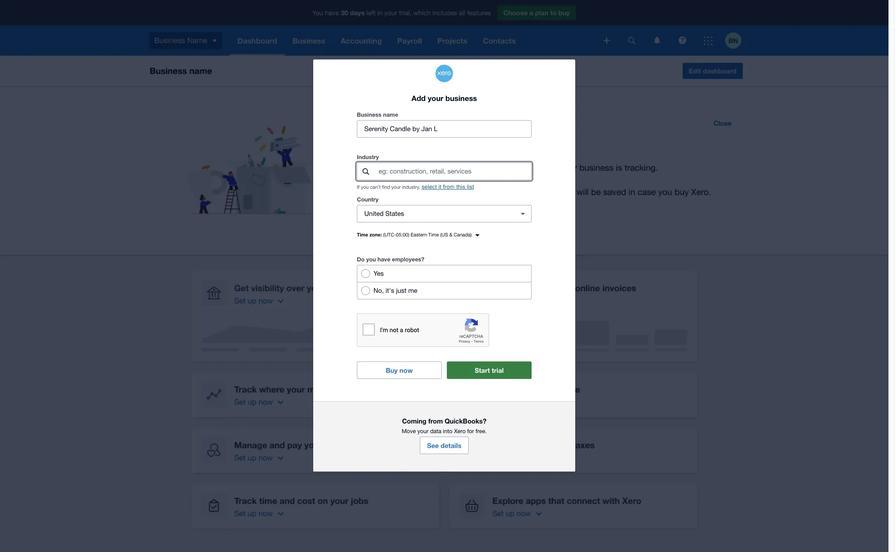 Task type: describe. For each thing, give the bounding box(es) containing it.
coming from quickbooks? move your data into xero for free.
[[402, 417, 487, 435]]

1 horizontal spatial from
[[443, 184, 455, 190]]

if
[[357, 185, 360, 190]]

Business name field
[[358, 121, 532, 137]]

yes
[[374, 270, 384, 277]]

&
[[450, 232, 453, 238]]

free.
[[476, 428, 487, 435]]

industry
[[357, 154, 379, 161]]

do you have employees? group
[[357, 265, 532, 300]]

no,
[[374, 287, 384, 294]]

clear image
[[515, 205, 532, 223]]

it
[[439, 184, 442, 190]]

trial
[[492, 367, 504, 374]]

do
[[357, 256, 365, 263]]

it's
[[386, 287, 395, 294]]

employees?
[[392, 256, 425, 263]]

me
[[409, 287, 418, 294]]

now
[[400, 367, 413, 374]]

list
[[467, 184, 474, 190]]

can't
[[370, 185, 381, 190]]

start trial button
[[447, 362, 532, 379]]

(utc-
[[384, 232, 396, 238]]

buy
[[386, 367, 398, 374]]

just
[[396, 287, 407, 294]]

your for can't
[[392, 185, 401, 190]]

this
[[457, 184, 466, 190]]

your for quickbooks?
[[418, 428, 429, 435]]

time inside the time zone: (utc-05:00) eastern time (us & canada)
[[429, 232, 439, 238]]



Task type: locate. For each thing, give the bounding box(es) containing it.
canada)
[[454, 232, 472, 238]]

name
[[383, 111, 398, 118]]

from
[[443, 184, 455, 190], [429, 417, 443, 425]]

05:00)
[[396, 232, 410, 238]]

see details button
[[420, 437, 469, 454]]

if you can't find your industry, select it from this list
[[357, 184, 474, 190]]

time left (us
[[429, 232, 439, 238]]

you for can't
[[361, 185, 369, 190]]

your
[[428, 94, 444, 103], [392, 185, 401, 190], [418, 428, 429, 435]]

1 vertical spatial you
[[366, 256, 376, 263]]

2 vertical spatial your
[[418, 428, 429, 435]]

time left zone:
[[357, 232, 368, 238]]

from right it on the left top
[[443, 184, 455, 190]]

xero
[[454, 428, 466, 435]]

0 horizontal spatial from
[[429, 417, 443, 425]]

your inside if you can't find your industry, select it from this list
[[392, 185, 401, 190]]

from inside coming from quickbooks? move your data into xero for free.
[[429, 417, 443, 425]]

find
[[382, 185, 390, 190]]

start
[[475, 367, 490, 374]]

have
[[378, 256, 391, 263]]

zone:
[[370, 232, 382, 238]]

see details
[[427, 442, 462, 450]]

your inside coming from quickbooks? move your data into xero for free.
[[418, 428, 429, 435]]

see
[[427, 442, 439, 450]]

Industry field
[[378, 163, 532, 180]]

industry,
[[402, 185, 421, 190]]

your right add
[[428, 94, 444, 103]]

you for have
[[366, 256, 376, 263]]

you
[[361, 185, 369, 190], [366, 256, 376, 263]]

your left data
[[418, 428, 429, 435]]

into
[[443, 428, 453, 435]]

select
[[422, 184, 437, 190]]

business
[[357, 111, 382, 118]]

Country field
[[358, 206, 511, 222]]

from up data
[[429, 417, 443, 425]]

quickbooks?
[[445, 417, 487, 425]]

your right the find
[[392, 185, 401, 190]]

time
[[357, 232, 368, 238], [429, 232, 439, 238]]

you right if
[[361, 185, 369, 190]]

1 horizontal spatial time
[[429, 232, 439, 238]]

business name
[[357, 111, 398, 118]]

for
[[468, 428, 474, 435]]

0 vertical spatial from
[[443, 184, 455, 190]]

no, it's just me
[[374, 287, 418, 294]]

0 vertical spatial you
[[361, 185, 369, 190]]

country
[[357, 196, 379, 203]]

coming
[[402, 417, 427, 425]]

start trial
[[475, 367, 504, 374]]

add
[[412, 94, 426, 103]]

0 vertical spatial your
[[428, 94, 444, 103]]

1 vertical spatial from
[[429, 417, 443, 425]]

do you have employees?
[[357, 256, 425, 263]]

0 horizontal spatial time
[[357, 232, 368, 238]]

xero image
[[436, 65, 453, 82]]

add your business
[[412, 94, 477, 103]]

data
[[431, 428, 442, 435]]

select it from this list button
[[422, 184, 474, 190]]

you right do
[[366, 256, 376, 263]]

(us
[[441, 232, 448, 238]]

buy now button
[[357, 362, 442, 379]]

1 vertical spatial your
[[392, 185, 401, 190]]

you inside if you can't find your industry, select it from this list
[[361, 185, 369, 190]]

search icon image
[[363, 168, 369, 175]]

move
[[402, 428, 416, 435]]

time zone: (utc-05:00) eastern time (us & canada)
[[357, 232, 472, 238]]

buy now
[[386, 367, 413, 374]]

eastern
[[411, 232, 427, 238]]

details
[[441, 442, 462, 450]]

business
[[446, 94, 477, 103]]



Task type: vqa. For each thing, say whether or not it's contained in the screenshot.
right "Tax"
no



